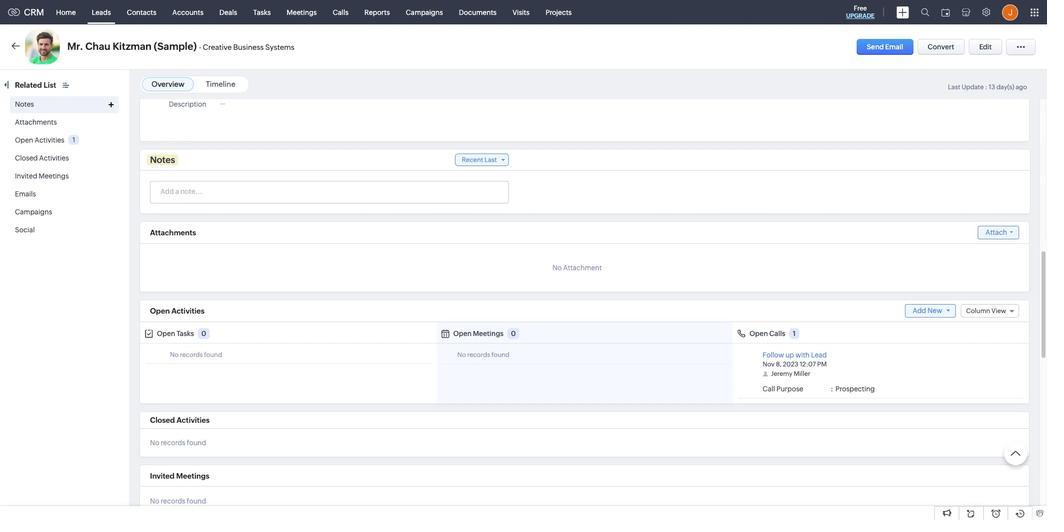 Task type: vqa. For each thing, say whether or not it's contained in the screenshot.
LOGO
no



Task type: describe. For each thing, give the bounding box(es) containing it.
12:07
[[800, 361, 817, 368]]

pm
[[818, 361, 827, 368]]

new
[[928, 307, 943, 315]]

create menu image
[[897, 6, 910, 18]]

social link
[[15, 226, 35, 234]]

view
[[992, 307, 1007, 315]]

social
[[15, 226, 35, 234]]

accounts link
[[165, 0, 212, 24]]

2023
[[783, 361, 799, 368]]

0 for meetings
[[511, 330, 516, 338]]

related list
[[15, 81, 58, 89]]

(sample)
[[154, 40, 197, 52]]

add
[[914, 307, 927, 315]]

1 vertical spatial invited meetings
[[150, 472, 210, 480]]

ago
[[1016, 83, 1028, 91]]

create menu element
[[891, 0, 916, 24]]

add new
[[914, 307, 943, 315]]

column
[[967, 307, 991, 315]]

recent
[[462, 156, 484, 164]]

last update : 13 day(s) ago
[[949, 83, 1028, 91]]

send
[[867, 43, 885, 51]]

1 vertical spatial attachments
[[150, 228, 196, 237]]

home link
[[48, 0, 84, 24]]

reports
[[365, 8, 390, 16]]

edit
[[980, 43, 993, 51]]

1 horizontal spatial closed
[[150, 416, 175, 425]]

overview
[[152, 80, 185, 88]]

upgrade
[[847, 12, 875, 19]]

free upgrade
[[847, 4, 875, 19]]

1 vertical spatial 1
[[793, 330, 796, 338]]

profile image
[[1003, 4, 1019, 20]]

no attachment
[[553, 264, 602, 272]]

0 horizontal spatial tasks
[[177, 330, 194, 338]]

projects
[[546, 8, 572, 16]]

visits
[[513, 8, 530, 16]]

reports link
[[357, 0, 398, 24]]

emails link
[[15, 190, 36, 198]]

notes link
[[15, 100, 34, 108]]

1 horizontal spatial campaigns
[[406, 8, 443, 16]]

with
[[796, 351, 810, 359]]

1 vertical spatial :
[[831, 385, 834, 393]]

0 horizontal spatial invited
[[15, 172, 37, 180]]

follow
[[763, 351, 785, 359]]

invited meetings link
[[15, 172, 69, 180]]

home
[[56, 8, 76, 16]]

attachment
[[564, 264, 602, 272]]

free
[[855, 4, 868, 12]]

0 vertical spatial notes
[[15, 100, 34, 108]]

: prospecting
[[831, 385, 876, 393]]

email
[[886, 43, 904, 51]]

column view
[[967, 307, 1007, 315]]

closed activities link
[[15, 154, 69, 162]]

crm
[[24, 7, 44, 17]]

miller
[[794, 370, 811, 378]]

projects link
[[538, 0, 580, 24]]

Add a note... field
[[151, 187, 508, 197]]

documents
[[459, 8, 497, 16]]

attachments link
[[15, 118, 57, 126]]

search image
[[922, 8, 930, 16]]

business
[[233, 43, 264, 51]]

0 vertical spatial campaigns link
[[398, 0, 451, 24]]

recent last
[[462, 156, 497, 164]]

0 vertical spatial :
[[986, 83, 988, 91]]

calls inside calls link
[[333, 8, 349, 16]]

leads link
[[84, 0, 119, 24]]

0 horizontal spatial open activities
[[15, 136, 64, 144]]

contacts
[[127, 8, 157, 16]]

8,
[[777, 361, 782, 368]]

0 horizontal spatial invited meetings
[[15, 172, 69, 180]]

visits link
[[505, 0, 538, 24]]

0 horizontal spatial closed activities
[[15, 154, 69, 162]]

crm link
[[8, 7, 44, 17]]

calls link
[[325, 0, 357, 24]]

kitzman
[[113, 40, 152, 52]]

contacts link
[[119, 0, 165, 24]]

follow up with lead nov 8, 2023 12:07 pm
[[763, 351, 828, 368]]

Column View field
[[961, 304, 1020, 318]]

attach link
[[978, 226, 1020, 239]]

1 horizontal spatial notes
[[150, 155, 175, 165]]



Task type: locate. For each thing, give the bounding box(es) containing it.
1 vertical spatial invited
[[150, 472, 175, 480]]

mr.
[[67, 40, 83, 52]]

tasks inside "link"
[[253, 8, 271, 16]]

convert button
[[918, 39, 966, 55]]

found
[[204, 351, 222, 359], [492, 351, 510, 359], [187, 439, 206, 447], [187, 497, 206, 505]]

meetings link
[[279, 0, 325, 24]]

1 vertical spatial closed
[[150, 416, 175, 425]]

deals
[[220, 8, 237, 16]]

0 horizontal spatial calls
[[333, 8, 349, 16]]

1 up follow up with lead link
[[793, 330, 796, 338]]

list
[[44, 81, 56, 89]]

description
[[169, 100, 207, 108]]

1 vertical spatial notes
[[150, 155, 175, 165]]

open
[[15, 136, 33, 144], [150, 307, 170, 315], [157, 330, 175, 338], [454, 330, 472, 338], [750, 330, 769, 338]]

open activities
[[15, 136, 64, 144], [150, 307, 205, 315]]

0 right open tasks at the bottom left of page
[[201, 330, 206, 338]]

meetings
[[287, 8, 317, 16], [39, 172, 69, 180], [473, 330, 504, 338], [176, 472, 210, 480]]

1 horizontal spatial 1
[[793, 330, 796, 338]]

: left prospecting
[[831, 385, 834, 393]]

search element
[[916, 0, 936, 24]]

campaigns link right reports
[[398, 0, 451, 24]]

calendar image
[[942, 8, 951, 16]]

1 vertical spatial campaigns link
[[15, 208, 52, 216]]

1
[[73, 136, 75, 144], [793, 330, 796, 338]]

chau
[[85, 40, 110, 52]]

13
[[989, 83, 996, 91]]

up
[[786, 351, 795, 359]]

nov
[[763, 361, 775, 368]]

profile element
[[997, 0, 1025, 24]]

records
[[180, 351, 203, 359], [468, 351, 491, 359], [161, 439, 186, 447], [161, 497, 186, 505]]

0 vertical spatial closed activities
[[15, 154, 69, 162]]

campaigns down emails link
[[15, 208, 52, 216]]

1 horizontal spatial campaigns link
[[398, 0, 451, 24]]

open meetings
[[454, 330, 504, 338]]

0 right open meetings
[[511, 330, 516, 338]]

attachments
[[15, 118, 57, 126], [150, 228, 196, 237]]

no
[[553, 264, 562, 272], [170, 351, 179, 359], [458, 351, 466, 359], [150, 439, 159, 447], [150, 497, 159, 505]]

closed
[[15, 154, 38, 162], [150, 416, 175, 425]]

send email
[[867, 43, 904, 51]]

edit button
[[970, 39, 1003, 55]]

1 right open activities link
[[73, 136, 75, 144]]

0 vertical spatial 1
[[73, 136, 75, 144]]

lead
[[812, 351, 828, 359]]

1 horizontal spatial attachments
[[150, 228, 196, 237]]

invited meetings
[[15, 172, 69, 180], [150, 472, 210, 480]]

-
[[199, 43, 202, 51]]

0 vertical spatial open activities
[[15, 136, 64, 144]]

1 vertical spatial campaigns
[[15, 208, 52, 216]]

0 horizontal spatial attachments
[[15, 118, 57, 126]]

1 vertical spatial last
[[485, 156, 497, 164]]

0 horizontal spatial last
[[485, 156, 497, 164]]

0 horizontal spatial :
[[831, 385, 834, 393]]

0 horizontal spatial 0
[[201, 330, 206, 338]]

leads
[[92, 8, 111, 16]]

1 horizontal spatial last
[[949, 83, 961, 91]]

jeremy miller
[[772, 370, 811, 378]]

0 vertical spatial tasks
[[253, 8, 271, 16]]

1 horizontal spatial invited
[[150, 472, 175, 480]]

1 vertical spatial tasks
[[177, 330, 194, 338]]

0 vertical spatial last
[[949, 83, 961, 91]]

emails
[[15, 190, 36, 198]]

day(s)
[[997, 83, 1015, 91]]

purpose
[[777, 385, 804, 393]]

related
[[15, 81, 42, 89]]

1 vertical spatial open activities
[[150, 307, 205, 315]]

convert
[[928, 43, 955, 51]]

1 horizontal spatial 0
[[511, 330, 516, 338]]

0 horizontal spatial closed
[[15, 154, 38, 162]]

0 horizontal spatial notes
[[15, 100, 34, 108]]

activities
[[35, 136, 64, 144], [39, 154, 69, 162], [172, 307, 205, 315], [177, 416, 210, 425]]

timeline link
[[206, 80, 236, 88]]

closed activities
[[15, 154, 69, 162], [150, 416, 210, 425]]

open activities link
[[15, 136, 64, 144]]

1 horizontal spatial :
[[986, 83, 988, 91]]

systems
[[265, 43, 295, 51]]

accounts
[[173, 8, 204, 16]]

campaigns right 'reports' link
[[406, 8, 443, 16]]

1 vertical spatial closed activities
[[150, 416, 210, 425]]

campaigns link down emails link
[[15, 208, 52, 216]]

1 horizontal spatial closed activities
[[150, 416, 210, 425]]

tasks
[[253, 8, 271, 16], [177, 330, 194, 338]]

0 vertical spatial invited meetings
[[15, 172, 69, 180]]

tasks link
[[245, 0, 279, 24]]

attach
[[986, 228, 1008, 236]]

deals link
[[212, 0, 245, 24]]

1 vertical spatial calls
[[770, 330, 786, 338]]

timeline
[[206, 80, 236, 88]]

mr. chau kitzman (sample) - creative business systems
[[67, 40, 295, 52]]

calls
[[333, 8, 349, 16], [770, 330, 786, 338]]

0 horizontal spatial campaigns
[[15, 208, 52, 216]]

0 horizontal spatial campaigns link
[[15, 208, 52, 216]]

0 vertical spatial campaigns
[[406, 8, 443, 16]]

calls left reports
[[333, 8, 349, 16]]

1 horizontal spatial invited meetings
[[150, 472, 210, 480]]

0 horizontal spatial 1
[[73, 136, 75, 144]]

documents link
[[451, 0, 505, 24]]

1 0 from the left
[[201, 330, 206, 338]]

0 vertical spatial closed
[[15, 154, 38, 162]]

call
[[763, 385, 776, 393]]

call purpose
[[763, 385, 804, 393]]

0 for tasks
[[201, 330, 206, 338]]

campaigns
[[406, 8, 443, 16], [15, 208, 52, 216]]

follow up with lead link
[[763, 351, 828, 359]]

creative
[[203, 43, 232, 51]]

open activities up closed activities link
[[15, 136, 64, 144]]

send email button
[[857, 39, 914, 55]]

campaigns link
[[398, 0, 451, 24], [15, 208, 52, 216]]

1 horizontal spatial tasks
[[253, 8, 271, 16]]

open tasks
[[157, 330, 194, 338]]

last right recent
[[485, 156, 497, 164]]

open activities up open tasks at the bottom left of page
[[150, 307, 205, 315]]

calls up follow
[[770, 330, 786, 338]]

overview link
[[152, 80, 185, 88]]

1 horizontal spatial open activities
[[150, 307, 205, 315]]

update
[[962, 83, 985, 91]]

notes
[[15, 100, 34, 108], [150, 155, 175, 165]]

: left 13 at the top of page
[[986, 83, 988, 91]]

0 vertical spatial calls
[[333, 8, 349, 16]]

2 0 from the left
[[511, 330, 516, 338]]

jeremy
[[772, 370, 793, 378]]

open calls
[[750, 330, 786, 338]]

prospecting
[[836, 385, 876, 393]]

1 horizontal spatial calls
[[770, 330, 786, 338]]

0 vertical spatial attachments
[[15, 118, 57, 126]]

0 vertical spatial invited
[[15, 172, 37, 180]]

last left update at top
[[949, 83, 961, 91]]



